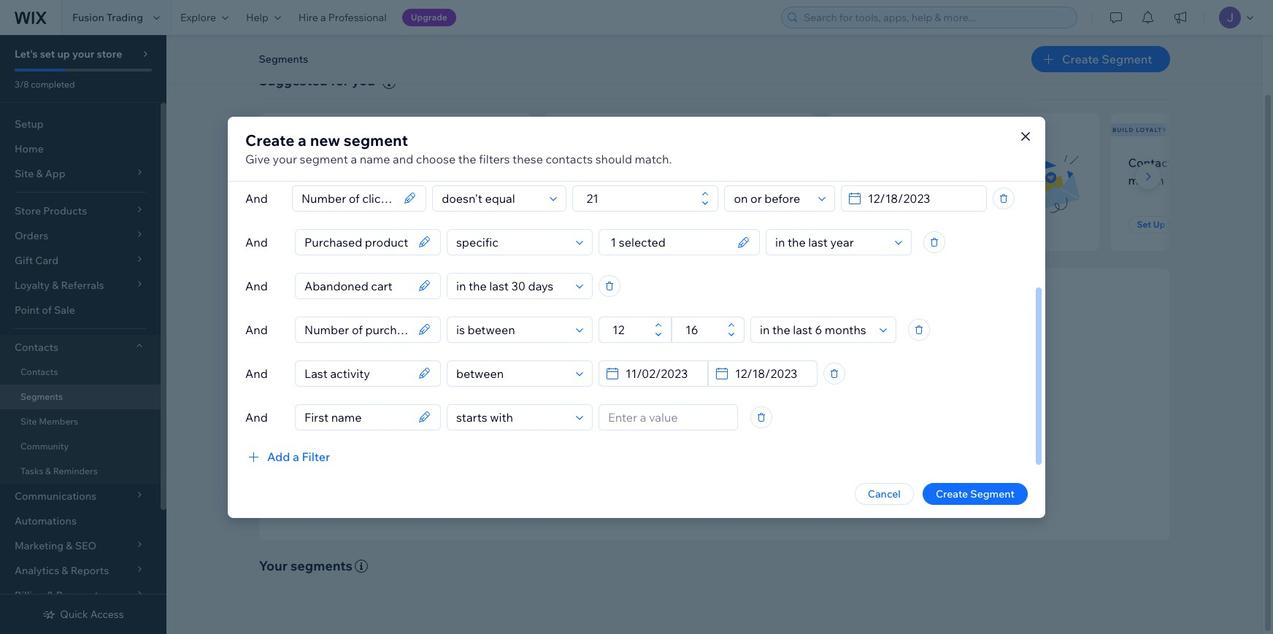 Task type: describe. For each thing, give the bounding box(es) containing it.
campaign
[[930, 173, 985, 188]]

groups
[[643, 413, 677, 426]]

2 and from the top
[[245, 235, 268, 249]]

reminders
[[53, 466, 98, 477]]

filter
[[302, 449, 330, 464]]

to inside reach the right target audience create specific groups of contacts that update automatically send personalized email campaigns to drive sales and build trust
[[743, 433, 752, 446]]

11/02/2023 field
[[621, 361, 703, 386]]

home link
[[0, 137, 161, 161]]

quick access button
[[43, 608, 124, 621]]

Enter a value field
[[604, 405, 733, 430]]

home
[[15, 142, 44, 156]]

contacts inside contacts with a birthday th
[[1129, 155, 1179, 170]]

create segment button for segments
[[1032, 46, 1170, 72]]

your segments
[[259, 558, 353, 575]]

the inside create a new segment give your segment a name and choose the filters these contacts should match.
[[458, 152, 476, 166]]

sale
[[54, 304, 75, 317]]

active
[[845, 155, 880, 170]]

right
[[682, 391, 711, 408]]

point of sale
[[15, 304, 75, 317]]

recently
[[380, 155, 425, 170]]

contacts inside reach the right target audience create specific groups of contacts that update automatically send personalized email campaigns to drive sales and build trust
[[691, 413, 732, 426]]

target
[[714, 391, 752, 408]]

store
[[97, 47, 122, 61]]

give
[[245, 152, 270, 166]]

quick access
[[60, 608, 124, 621]]

filters
[[479, 152, 510, 166]]

and inside create a new segment give your segment a name and choose the filters these contacts should match.
[[393, 152, 414, 166]]

quick
[[60, 608, 88, 621]]

made
[[603, 173, 634, 188]]

your inside create a new segment give your segment a name and choose the filters these contacts should match.
[[273, 152, 297, 166]]

purchase
[[646, 173, 697, 188]]

automatically
[[792, 413, 856, 426]]

match.
[[635, 152, 672, 166]]

email inside reach the right target audience create specific groups of contacts that update automatically send personalized email campaigns to drive sales and build trust
[[660, 433, 686, 446]]

th
[[1266, 155, 1274, 170]]

build
[[1113, 126, 1134, 133]]

haven't
[[560, 173, 601, 188]]

add a filter button
[[245, 448, 330, 466]]

automations link
[[0, 509, 161, 534]]

0 vertical spatial segment
[[344, 130, 408, 149]]

add
[[267, 449, 290, 464]]

segments for segments link
[[20, 391, 63, 402]]

cancel
[[868, 487, 901, 501]]

your inside the sidebar element
[[72, 47, 94, 61]]

0 vertical spatial 12/18/2023 field
[[864, 186, 982, 211]]

segments button
[[252, 48, 316, 70]]

a inside contacts with a birthday th
[[1208, 155, 1214, 170]]

Select options field
[[604, 230, 733, 254]]

up for clicked
[[870, 219, 882, 230]]

your inside new contacts who recently subscribed to your mailing list
[[354, 173, 379, 188]]

3/8 completed
[[15, 79, 75, 90]]

explore
[[180, 11, 216, 24]]

new
[[310, 130, 340, 149]]

0 horizontal spatial create segment
[[936, 487, 1015, 501]]

that
[[734, 413, 754, 426]]

3/8
[[15, 79, 29, 90]]

setup link
[[0, 112, 161, 137]]

4 set up segment button from the left
[[1129, 216, 1215, 234]]

you
[[352, 72, 375, 89]]

these
[[513, 152, 543, 166]]

point
[[15, 304, 40, 317]]

yet
[[700, 173, 717, 188]]

loyalty
[[1136, 126, 1168, 133]]

contacts link
[[0, 360, 161, 385]]

hire a professional
[[299, 11, 387, 24]]

cancel button
[[855, 483, 914, 505]]

&
[[45, 466, 51, 477]]

suggested for you
[[259, 72, 375, 89]]

trading
[[107, 11, 143, 24]]

new subscribers
[[261, 126, 329, 133]]

of inside the sidebar element
[[42, 304, 52, 317]]

segments
[[291, 558, 353, 575]]

mailing
[[382, 173, 422, 188]]

6 and from the top
[[245, 410, 268, 425]]

create a new segment give your segment a name and choose the filters these contacts should match.
[[245, 130, 672, 166]]

setup
[[15, 118, 44, 131]]

list containing new contacts who recently subscribed to your mailing list
[[256, 113, 1274, 251]]

birthday
[[1217, 155, 1263, 170]]

a right hire
[[321, 11, 326, 24]]

a inside button
[[293, 449, 299, 464]]

fusion trading
[[72, 11, 143, 24]]

clicked
[[845, 173, 883, 188]]

for
[[331, 72, 349, 89]]

potential customers who haven't made a purchase yet
[[560, 155, 717, 188]]

on
[[886, 173, 900, 188]]

point of sale link
[[0, 298, 161, 323]]

specific
[[604, 413, 641, 426]]

contacts with a birthday th
[[1129, 155, 1274, 188]]

campaigns
[[688, 433, 740, 446]]

set up segment button for made
[[560, 216, 647, 234]]

access
[[90, 608, 124, 621]]

tasks & reminders link
[[0, 459, 161, 484]]

set for active email subscribers who clicked on your campaign
[[853, 219, 868, 230]]

From text field
[[608, 317, 651, 342]]



Task type: locate. For each thing, give the bounding box(es) containing it.
email up on on the right top
[[882, 155, 912, 170]]

new inside new contacts who recently subscribed to your mailing list
[[276, 155, 301, 170]]

set up segment button down enter a number text box
[[560, 216, 647, 234]]

email down enter a value field
[[660, 433, 686, 446]]

customers
[[612, 155, 670, 170]]

site members link
[[0, 410, 161, 435]]

of
[[42, 304, 52, 317], [679, 413, 689, 426]]

who up campaign
[[981, 155, 1005, 170]]

contacts for contacts link
[[20, 367, 58, 378]]

your right up
[[72, 47, 94, 61]]

upgrade
[[411, 12, 448, 23]]

0 horizontal spatial who
[[354, 155, 377, 170]]

4 set from the left
[[1137, 219, 1152, 230]]

set up segment down enter a number text box
[[569, 219, 638, 230]]

members
[[39, 416, 78, 427]]

and up 'mailing'
[[393, 152, 414, 166]]

segment up name
[[344, 130, 408, 149]]

personalized
[[597, 433, 658, 446]]

2 vertical spatial contacts
[[20, 367, 58, 378]]

0 vertical spatial create segment
[[1063, 52, 1153, 66]]

a left new
[[298, 130, 307, 149]]

0 horizontal spatial segments
[[20, 391, 63, 402]]

1 horizontal spatial 12/18/2023 field
[[864, 186, 982, 211]]

list
[[256, 113, 1274, 251]]

0 horizontal spatial email
[[660, 433, 686, 446]]

0 vertical spatial subscribers
[[279, 126, 329, 133]]

1 who from the left
[[354, 155, 377, 170]]

create segment button for cancel
[[923, 483, 1028, 505]]

1 and from the top
[[245, 191, 268, 206]]

contacts inside create a new segment give your segment a name and choose the filters these contacts should match.
[[546, 152, 593, 166]]

up down haven't
[[586, 219, 598, 230]]

tasks & reminders
[[20, 466, 98, 477]]

of inside reach the right target audience create specific groups of contacts that update automatically send personalized email campaigns to drive sales and build trust
[[679, 413, 689, 426]]

select an option field for enter a number text box
[[730, 186, 814, 211]]

your down name
[[354, 173, 379, 188]]

0 vertical spatial to
[[340, 173, 352, 188]]

1 horizontal spatial of
[[679, 413, 689, 426]]

list
[[425, 173, 441, 188]]

Choose a condition field
[[438, 186, 546, 211], [452, 230, 572, 254], [452, 273, 572, 298], [452, 317, 572, 342], [452, 361, 572, 386], [452, 405, 572, 430]]

new
[[261, 126, 277, 133], [276, 155, 301, 170]]

contacts inside dropdown button
[[15, 341, 58, 354]]

new up subscribed
[[276, 155, 301, 170]]

1 horizontal spatial create segment button
[[1032, 46, 1170, 72]]

of left sale
[[42, 304, 52, 317]]

update
[[756, 413, 790, 426]]

set up segment for made
[[569, 219, 638, 230]]

professional
[[328, 11, 387, 24]]

segments inside the sidebar element
[[20, 391, 63, 402]]

email inside active email subscribers who clicked on your campaign
[[882, 155, 912, 170]]

new for new subscribers
[[261, 126, 277, 133]]

choose
[[416, 152, 456, 166]]

2 who from the left
[[673, 155, 696, 170]]

Select an option field
[[730, 186, 814, 211], [771, 230, 891, 254], [756, 317, 876, 342]]

create inside reach the right target audience create specific groups of contacts that update automatically send personalized email campaigns to drive sales and build trust
[[569, 413, 601, 426]]

help button
[[237, 0, 290, 35]]

0 horizontal spatial contacts
[[304, 155, 352, 170]]

segments link
[[0, 385, 161, 410]]

contacts up haven't
[[546, 152, 593, 166]]

your right give
[[273, 152, 297, 166]]

name
[[360, 152, 390, 166]]

a left name
[[351, 152, 357, 166]]

build
[[828, 433, 851, 446]]

subscribers up campaign
[[915, 155, 979, 170]]

0 horizontal spatial create segment button
[[923, 483, 1028, 505]]

0 vertical spatial create segment button
[[1032, 46, 1170, 72]]

site
[[20, 416, 37, 427]]

1 horizontal spatial email
[[882, 155, 912, 170]]

email
[[882, 155, 912, 170], [660, 433, 686, 446]]

3 set from the left
[[853, 219, 868, 230]]

your inside active email subscribers who clicked on your campaign
[[903, 173, 927, 188]]

set up segment button for subscribed
[[276, 216, 362, 234]]

your right on on the right top
[[903, 173, 927, 188]]

1 horizontal spatial and
[[807, 433, 825, 446]]

segments
[[259, 53, 308, 66], [20, 391, 63, 402]]

None field
[[297, 186, 400, 211], [300, 230, 414, 254], [300, 273, 414, 298], [300, 317, 414, 342], [300, 361, 414, 386], [300, 405, 414, 430], [297, 186, 400, 211], [300, 230, 414, 254], [300, 273, 414, 298], [300, 317, 414, 342], [300, 361, 414, 386], [300, 405, 414, 430]]

active email subscribers who clicked on your campaign
[[845, 155, 1005, 188]]

segment
[[1102, 52, 1153, 66], [315, 219, 354, 230], [600, 219, 638, 230], [884, 219, 922, 230], [1168, 219, 1206, 230], [971, 487, 1015, 501]]

hire
[[299, 11, 318, 24]]

up down clicked
[[870, 219, 882, 230]]

set up segment for clicked
[[853, 219, 922, 230]]

subscribers inside active email subscribers who clicked on your campaign
[[915, 155, 979, 170]]

subscribers
[[279, 126, 329, 133], [915, 155, 979, 170]]

set
[[40, 47, 55, 61]]

0 vertical spatial the
[[458, 152, 476, 166]]

0 horizontal spatial the
[[458, 152, 476, 166]]

a
[[321, 11, 326, 24], [298, 130, 307, 149], [351, 152, 357, 166], [1208, 155, 1214, 170], [637, 173, 643, 188], [293, 449, 299, 464]]

completed
[[31, 79, 75, 90]]

community
[[20, 441, 69, 452]]

a right add
[[293, 449, 299, 464]]

0 vertical spatial and
[[393, 152, 414, 166]]

new up give
[[261, 126, 277, 133]]

a down customers
[[637, 173, 643, 188]]

trust
[[854, 433, 876, 446]]

1 vertical spatial segment
[[300, 152, 348, 166]]

up down subscribed
[[301, 219, 314, 230]]

new contacts who recently subscribed to your mailing list
[[276, 155, 441, 188]]

should
[[596, 152, 632, 166]]

set for new contacts who recently subscribed to your mailing list
[[285, 219, 300, 230]]

segment down new
[[300, 152, 348, 166]]

reach
[[617, 391, 655, 408]]

who inside active email subscribers who clicked on your campaign
[[981, 155, 1005, 170]]

1 vertical spatial create segment button
[[923, 483, 1028, 505]]

a inside the "potential customers who haven't made a purchase yet"
[[637, 173, 643, 188]]

with
[[1181, 155, 1205, 170]]

12/18/2023 field down active
[[864, 186, 982, 211]]

set up segment down subscribed
[[285, 219, 354, 230]]

up for subscribed
[[301, 219, 314, 230]]

the left filters at the left of page
[[458, 152, 476, 166]]

contacts button
[[0, 335, 161, 360]]

select an option field for select options field
[[771, 230, 891, 254]]

1 horizontal spatial contacts
[[546, 152, 593, 166]]

12/18/2023 field
[[864, 186, 982, 211], [731, 361, 813, 386]]

0 vertical spatial contacts
[[1129, 155, 1179, 170]]

0 vertical spatial of
[[42, 304, 52, 317]]

contacts inside new contacts who recently subscribed to your mailing list
[[304, 155, 352, 170]]

1 vertical spatial email
[[660, 433, 686, 446]]

To text field
[[681, 317, 724, 342]]

set up segment down on on the right top
[[853, 219, 922, 230]]

build loyalty
[[1113, 126, 1168, 133]]

0 vertical spatial new
[[261, 126, 277, 133]]

let's set up your store
[[15, 47, 122, 61]]

1 vertical spatial and
[[807, 433, 825, 446]]

up down contacts with a birthday th
[[1154, 219, 1166, 230]]

0 horizontal spatial of
[[42, 304, 52, 317]]

contacts down point of sale
[[15, 341, 58, 354]]

1 vertical spatial contacts
[[15, 341, 58, 354]]

help
[[246, 11, 269, 24]]

segments for segments button
[[259, 53, 308, 66]]

and inside reach the right target audience create specific groups of contacts that update automatically send personalized email campaigns to drive sales and build trust
[[807, 433, 825, 446]]

2 vertical spatial select an option field
[[756, 317, 876, 342]]

1 horizontal spatial subscribers
[[915, 155, 979, 170]]

add a filter
[[267, 449, 330, 464]]

2 horizontal spatial who
[[981, 155, 1005, 170]]

tasks
[[20, 466, 43, 477]]

1 vertical spatial subscribers
[[915, 155, 979, 170]]

3 set up segment button from the left
[[845, 216, 931, 234]]

Search for tools, apps, help & more... field
[[800, 7, 1073, 28]]

1 set from the left
[[285, 219, 300, 230]]

and
[[245, 191, 268, 206], [245, 235, 268, 249], [245, 279, 268, 293], [245, 322, 268, 337], [245, 366, 268, 381], [245, 410, 268, 425]]

new for new contacts who recently subscribed to your mailing list
[[276, 155, 301, 170]]

create inside create a new segment give your segment a name and choose the filters these contacts should match.
[[245, 130, 295, 149]]

1 vertical spatial select an option field
[[771, 230, 891, 254]]

who up 'purchase'
[[673, 155, 696, 170]]

the
[[458, 152, 476, 166], [658, 391, 679, 408]]

1 vertical spatial new
[[276, 155, 301, 170]]

drive
[[755, 433, 779, 446]]

the up groups
[[658, 391, 679, 408]]

set up segment button for clicked
[[845, 216, 931, 234]]

4 up from the left
[[1154, 219, 1166, 230]]

1 vertical spatial segments
[[20, 391, 63, 402]]

1 horizontal spatial who
[[673, 155, 696, 170]]

3 set up segment from the left
[[853, 219, 922, 230]]

automations
[[15, 515, 77, 528]]

2 set from the left
[[569, 219, 584, 230]]

0 horizontal spatial to
[[340, 173, 352, 188]]

1 vertical spatial to
[[743, 433, 752, 446]]

1 set up segment from the left
[[285, 219, 354, 230]]

set up segment down contacts with a birthday th
[[1137, 219, 1206, 230]]

4 set up segment from the left
[[1137, 219, 1206, 230]]

contacts for contacts dropdown button
[[15, 341, 58, 354]]

who left recently
[[354, 155, 377, 170]]

segments inside button
[[259, 53, 308, 66]]

contacts down loyalty
[[1129, 155, 1179, 170]]

1 horizontal spatial segments
[[259, 53, 308, 66]]

and
[[393, 152, 414, 166], [807, 433, 825, 446]]

1 set up segment button from the left
[[276, 216, 362, 234]]

who for your
[[354, 155, 377, 170]]

reach the right target audience create specific groups of contacts that update automatically send personalized email campaigns to drive sales and build trust
[[569, 391, 876, 446]]

0 vertical spatial segments
[[259, 53, 308, 66]]

1 vertical spatial create segment
[[936, 487, 1015, 501]]

1 horizontal spatial to
[[743, 433, 752, 446]]

3 and from the top
[[245, 279, 268, 293]]

subscribed
[[276, 173, 338, 188]]

who for purchase
[[673, 155, 696, 170]]

up for made
[[586, 219, 598, 230]]

the inside reach the right target audience create specific groups of contacts that update automatically send personalized email campaigns to drive sales and build trust
[[658, 391, 679, 408]]

contacts up 'campaigns'
[[691, 413, 732, 426]]

contacts down contacts dropdown button
[[20, 367, 58, 378]]

set up segment button down subscribed
[[276, 216, 362, 234]]

set up segment
[[285, 219, 354, 230], [569, 219, 638, 230], [853, 219, 922, 230], [1137, 219, 1206, 230]]

fusion
[[72, 11, 104, 24]]

audience
[[755, 391, 812, 408]]

contacts
[[1129, 155, 1179, 170], [15, 341, 58, 354], [20, 367, 58, 378]]

1 vertical spatial of
[[679, 413, 689, 426]]

1 horizontal spatial the
[[658, 391, 679, 408]]

2 up from the left
[[586, 219, 598, 230]]

your
[[72, 47, 94, 61], [273, 152, 297, 166], [354, 173, 379, 188], [903, 173, 927, 188]]

set up segment button down contacts with a birthday th
[[1129, 216, 1215, 234]]

who inside the "potential customers who haven't made a purchase yet"
[[673, 155, 696, 170]]

0 vertical spatial select an option field
[[730, 186, 814, 211]]

suggested
[[259, 72, 328, 89]]

4 and from the top
[[245, 322, 268, 337]]

community link
[[0, 435, 161, 459]]

and down the automatically
[[807, 433, 825, 446]]

2 set up segment from the left
[[569, 219, 638, 230]]

site members
[[20, 416, 78, 427]]

send
[[569, 433, 595, 446]]

to right subscribed
[[340, 173, 352, 188]]

0 vertical spatial email
[[882, 155, 912, 170]]

1 up from the left
[[301, 219, 314, 230]]

let's
[[15, 47, 38, 61]]

of down right
[[679, 413, 689, 426]]

segments up "site members"
[[20, 391, 63, 402]]

1 vertical spatial 12/18/2023 field
[[731, 361, 813, 386]]

1 horizontal spatial create segment
[[1063, 52, 1153, 66]]

to left drive
[[743, 433, 752, 446]]

Enter a number text field
[[582, 186, 698, 211]]

who inside new contacts who recently subscribed to your mailing list
[[354, 155, 377, 170]]

subscribers down suggested
[[279, 126, 329, 133]]

0 horizontal spatial subscribers
[[279, 126, 329, 133]]

segments up suggested
[[259, 53, 308, 66]]

0 horizontal spatial and
[[393, 152, 414, 166]]

upgrade button
[[402, 9, 456, 26]]

0 horizontal spatial 12/18/2023 field
[[731, 361, 813, 386]]

3 who from the left
[[981, 155, 1005, 170]]

2 set up segment button from the left
[[560, 216, 647, 234]]

create
[[1063, 52, 1099, 66], [245, 130, 295, 149], [569, 413, 601, 426], [936, 487, 968, 501]]

sales
[[781, 433, 805, 446]]

set for potential customers who haven't made a purchase yet
[[569, 219, 584, 230]]

3 up from the left
[[870, 219, 882, 230]]

create segment
[[1063, 52, 1153, 66], [936, 487, 1015, 501]]

12/18/2023 field up audience on the bottom of the page
[[731, 361, 813, 386]]

a right with
[[1208, 155, 1214, 170]]

set up segment for subscribed
[[285, 219, 354, 230]]

to inside new contacts who recently subscribed to your mailing list
[[340, 173, 352, 188]]

sidebar element
[[0, 35, 167, 635]]

contacts down new
[[304, 155, 352, 170]]

5 and from the top
[[245, 366, 268, 381]]

2 horizontal spatial contacts
[[691, 413, 732, 426]]

1 vertical spatial the
[[658, 391, 679, 408]]

set up segment button down on on the right top
[[845, 216, 931, 234]]



Task type: vqa. For each thing, say whether or not it's contained in the screenshot.
the 'enough'
no



